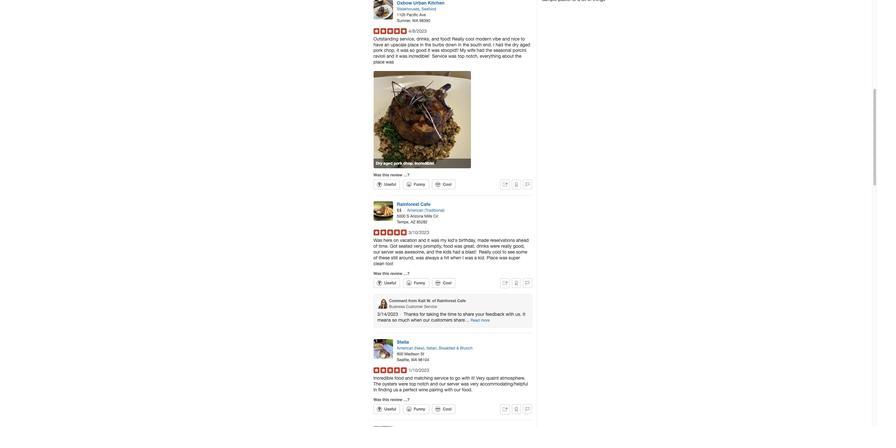 Task type: describe. For each thing, give the bounding box(es) containing it.
and up always
[[427, 250, 435, 255]]

0 vertical spatial cafe
[[421, 202, 431, 207]]

was inside incredible food and matching service to go with it! very quaint atmosphere. the oysters were top notch and our server was very accommodating/helpful in finding us a perfect wine pairing with our food.
[[461, 382, 469, 387]]

service
[[424, 305, 437, 310]]

south
[[471, 42, 482, 47]]

when inside was here on vacation and it was my kid's birthday, made reservations ahead of time. got seated very promptly, food was great, drinks were really good, our server was awesome, and the kids had a blast!  really cool to see some of these still around, was always a hit when i was a kid. place was super clean too!
[[451, 256, 462, 261]]

my
[[441, 238, 447, 243]]

1 cool from the top
[[443, 182, 452, 187]]

1 was this review …? from the top
[[374, 173, 410, 178]]

read more link
[[471, 319, 490, 323]]

2 vertical spatial with
[[445, 388, 453, 393]]

were inside incredible food and matching service to go with it! very quaint atmosphere. the oysters were top notch and our server was very accommodating/helpful in finding us a perfect wine pairing with our food.
[[399, 382, 408, 387]]

too!
[[386, 262, 394, 267]]

st
[[421, 352, 425, 357]]

top inside incredible food and matching service to go with it! very quaint atmosphere. the oysters were top notch and our server was very accommodating/helpful in finding us a perfect wine pairing with our food.
[[410, 382, 416, 387]]

customer
[[406, 305, 423, 310]]

funny link for stella
[[403, 405, 429, 415]]

thanks
[[404, 312, 419, 317]]

the down the "drinks,"
[[425, 42, 432, 47]]

in inside incredible food and matching service to go with it! very quaint atmosphere. the oysters were top notch and our server was very accommodating/helpful in finding us a perfect wine pairing with our food.
[[374, 388, 377, 393]]

really
[[501, 244, 512, 249]]

your
[[476, 312, 485, 317]]

super
[[509, 256, 520, 261]]

service
[[434, 376, 449, 381]]

s
[[407, 214, 409, 219]]

our left food.
[[454, 388, 461, 393]]

modern
[[476, 36, 492, 41]]

1 horizontal spatial place
[[408, 42, 419, 47]]

outstanding service, drinks, and food! really cool modern vibe and nice to have an upscale place in the burbs down in the south end. i had the dry aged pork chop, it was so good it was stoopid!! my wife had the seasonal porcini ravioli and it was incredible!  service was top notch, everything about the place was
[[374, 36, 531, 65]]

was this review …? for stella
[[374, 398, 410, 403]]

i inside was here on vacation and it was my kid's birthday, made reservations ahead of time. got seated very promptly, food was great, drinks were really good, our server was awesome, and the kids had a blast!  really cool to see some of these still around, was always a hit when i was a kid. place was super clean too!
[[463, 256, 464, 261]]

got
[[390, 244, 398, 249]]

steakhouses , seafood 1105 pacific ave sumner, wa 98390
[[397, 7, 436, 23]]

1 …? from the top
[[404, 173, 410, 178]]

here
[[384, 238, 393, 243]]

had inside was here on vacation and it was my kid's birthday, made reservations ahead of time. got seated very promptly, food was great, drinks were really good, our server was awesome, and the kids had a blast!  really cool to see some of these still around, was always a hit when i was a kid. place was super clean too!
[[453, 250, 461, 255]]

everything
[[480, 54, 501, 59]]

some
[[516, 250, 528, 255]]

5000
[[397, 214, 406, 219]]

good,
[[513, 244, 525, 249]]

still
[[391, 256, 398, 261]]

see
[[508, 250, 515, 255]]

stella image
[[374, 340, 393, 359]]

5000 s arizona mills cir tempe, az 85282
[[397, 214, 439, 225]]

funny link for rainforest cafe
[[403, 279, 429, 289]]

az
[[411, 220, 416, 225]]

great,
[[464, 244, 476, 249]]

share…
[[454, 318, 470, 323]]

chop,
[[384, 48, 396, 53]]

85282
[[417, 220, 428, 225]]

the inside thanks for taking the time to share your feedback with us. it means so much when our customers share…
[[440, 312, 447, 317]]

2 horizontal spatial ,
[[437, 347, 438, 351]]

incredible food and matching service to go with it! very quaint atmosphere. the oysters were top notch and our server was very accommodating/helpful in finding us a perfect wine pairing with our food.
[[374, 376, 528, 393]]

98104
[[419, 358, 429, 363]]

business
[[389, 305, 405, 310]]

were inside was here on vacation and it was my kid's birthday, made reservations ahead of time. got seated very promptly, food was great, drinks were really good, our server was awesome, and the kids had a blast!  really cool to see some of these still around, was always a hit when i was a kid. place was super clean too!
[[490, 244, 500, 249]]

3/10/2023
[[409, 230, 430, 236]]

0 horizontal spatial aged
[[383, 161, 393, 166]]

a left blast!
[[462, 250, 464, 255]]

oxbow urban kitchen image
[[374, 0, 393, 19]]

a left hit at right
[[441, 256, 443, 261]]

cir
[[434, 214, 439, 219]]

seafood link
[[422, 7, 436, 11]]

1 vertical spatial of
[[374, 256, 378, 261]]

cool link for rainforest cafe
[[432, 279, 456, 289]]

clean
[[374, 262, 385, 267]]

italian link
[[427, 347, 437, 351]]

cool for rainforest cafe
[[443, 281, 452, 286]]

wa inside steakhouses , seafood 1105 pacific ave sumner, wa 98390
[[412, 18, 419, 23]]

kids
[[443, 250, 452, 255]]

rainforest cafe image
[[374, 202, 393, 221]]

dry aged pork chop. incredible!
[[376, 161, 434, 166]]

was here on vacation and it was my kid's birthday, made reservations ahead of time. got seated very promptly, food was great, drinks were really good, our server was awesome, and the kids had a blast!  really cool to see some of these still around, was always a hit when i was a kid. place was super clean too!
[[374, 238, 529, 267]]

1 vertical spatial had
[[477, 48, 485, 53]]

1105
[[397, 13, 406, 17]]

0 vertical spatial rainforest
[[397, 202, 420, 207]]

kait
[[418, 299, 426, 304]]

notch,
[[466, 54, 479, 59]]

ravioli
[[374, 54, 386, 59]]

and up pairing
[[430, 382, 438, 387]]

when inside thanks for taking the time to share your feedback with us. it means so much when our customers share…
[[411, 318, 422, 323]]

burbs
[[433, 42, 444, 47]]

wife
[[468, 48, 476, 53]]

cool inside outstanding service, drinks, and food! really cool modern vibe and nice to have an upscale place in the burbs down in the south end. i had the dry aged pork chop, it was so good it was stoopid!! my wife had the seasonal porcini ravioli and it was incredible!  service was top notch, everything about the place was
[[466, 36, 475, 41]]

kid.
[[478, 256, 486, 261]]

incredible
[[374, 376, 394, 381]]

an
[[385, 42, 390, 47]]

a left kid.
[[475, 256, 477, 261]]

thanks for taking the time to share your feedback with us. it means so much when our customers share…
[[378, 312, 526, 323]]

funny for stella
[[414, 407, 425, 412]]

food inside incredible food and matching service to go with it! very quaint atmosphere. the oysters were top notch and our server was very accommodating/helpful in finding us a perfect wine pairing with our food.
[[395, 376, 404, 381]]

stella link
[[397, 340, 409, 345]]

these
[[379, 256, 390, 261]]

tempe,
[[397, 220, 410, 225]]

awesome,
[[405, 250, 426, 255]]

stella
[[397, 340, 409, 345]]

4/8/2023
[[409, 28, 427, 34]]

incredible!
[[415, 161, 434, 166]]

wine
[[419, 388, 428, 393]]

cafe inside "comment from kait w. of rainforest cafe business customer service"
[[458, 299, 466, 304]]

(traditional)
[[425, 209, 445, 213]]

service,
[[400, 36, 416, 41]]

ahead
[[516, 238, 529, 243]]

time
[[448, 312, 457, 317]]

promptly,
[[424, 244, 443, 249]]

5.0 star rating image for steakhouses
[[374, 28, 407, 34]]

98390
[[420, 18, 430, 23]]

arizona
[[410, 214, 424, 219]]

kid's
[[448, 238, 458, 243]]

breakfast
[[439, 347, 456, 351]]

with inside thanks for taking the time to share your feedback with us. it means so much when our customers share…
[[506, 312, 514, 317]]

seated
[[399, 244, 413, 249]]

sumner,
[[397, 18, 411, 23]]

the
[[374, 382, 381, 387]]

useful link for stella
[[374, 405, 400, 415]]

2 horizontal spatial in
[[458, 42, 462, 47]]

our inside thanks for taking the time to share your feedback with us. it means so much when our customers share…
[[423, 318, 430, 323]]

vacation
[[400, 238, 417, 243]]

brunch
[[460, 347, 473, 351]]

the up my
[[463, 42, 469, 47]]

incredible!
[[409, 54, 430, 59]]

food inside was here on vacation and it was my kid's birthday, made reservations ahead of time. got seated very promptly, food was great, drinks were really good, our server was awesome, and the kids had a blast!  really cool to see some of these still around, was always a hit when i was a kid. place was super clean too!
[[444, 244, 453, 249]]

quaint
[[486, 376, 499, 381]]

and left the nice
[[503, 36, 510, 41]]

dry
[[513, 42, 519, 47]]

good
[[416, 48, 427, 53]]

hit
[[444, 256, 449, 261]]

atmosphere.
[[500, 376, 526, 381]]



Task type: vqa. For each thing, say whether or not it's contained in the screenshot.
'Chop.'
yes



Task type: locate. For each thing, give the bounding box(es) containing it.
read
[[471, 319, 480, 323]]

were
[[490, 244, 500, 249], [399, 382, 408, 387]]

perfect
[[403, 388, 418, 393]]

to up share…
[[458, 312, 462, 317]]

pacific
[[407, 13, 419, 17]]

3 5.0 star rating image from the top
[[374, 368, 407, 374]]

building memories early learning center image
[[374, 427, 393, 428]]

food up 'kids'
[[444, 244, 453, 249]]

0 vertical spatial cool
[[443, 182, 452, 187]]

1 horizontal spatial had
[[477, 48, 485, 53]]

1 useful from the top
[[385, 182, 396, 187]]

with right pairing
[[445, 388, 453, 393]]

0 vertical spatial server
[[382, 250, 394, 255]]

0 vertical spatial funny link
[[403, 180, 429, 190]]

2 useful from the top
[[385, 281, 396, 286]]

0 horizontal spatial with
[[445, 388, 453, 393]]

was this review …? down dry
[[374, 173, 410, 178]]

…? down perfect
[[404, 398, 410, 403]]

1 vertical spatial wa
[[411, 358, 417, 363]]

was for was here on vacation and it was my kid's birthday, made reservations ahead of time. got seated very promptly, food was great, drinks were really good, our server was awesome, and the kids had a blast!  really cool to see some of these still around, was always a hit when i was a kid. place was super clean too!
[[374, 272, 382, 277]]

cool up 'south'
[[466, 36, 475, 41]]

to inside outstanding service, drinks, and food! really cool modern vibe and nice to have an upscale place in the burbs down in the south end. i had the dry aged pork chop, it was so good it was stoopid!! my wife had the seasonal porcini ravioli and it was incredible!  service was top notch, everything about the place was
[[521, 36, 525, 41]]

it
[[397, 48, 399, 53], [428, 48, 430, 53], [396, 54, 398, 59], [428, 238, 430, 243]]

notch
[[418, 382, 429, 387]]

have
[[374, 42, 383, 47]]

finding
[[379, 388, 392, 393]]

cafe up 'american (traditional)' link
[[421, 202, 431, 207]]

1 horizontal spatial with
[[462, 376, 470, 381]]

steakhouses link
[[397, 7, 420, 11]]

0 vertical spatial with
[[506, 312, 514, 317]]

0 horizontal spatial rainforest
[[397, 202, 420, 207]]

1 vertical spatial useful
[[385, 281, 396, 286]]

5.0 star rating image up here
[[374, 230, 407, 236]]

2 this from the top
[[383, 272, 389, 277]]

2 vertical spatial this
[[383, 398, 389, 403]]

were up perfect
[[399, 382, 408, 387]]

, up "ave"
[[420, 7, 421, 11]]

2 vertical spatial of
[[432, 299, 436, 304]]

pork left chop.
[[394, 161, 402, 166]]

0 horizontal spatial were
[[399, 382, 408, 387]]

0 vertical spatial place
[[408, 42, 419, 47]]

0 vertical spatial this
[[383, 173, 389, 178]]

1 vertical spatial this
[[383, 272, 389, 277]]

american down stella
[[397, 347, 414, 351]]

a inside incredible food and matching service to go with it! very quaint atmosphere. the oysters were top notch and our server was very accommodating/helpful in finding us a perfect wine pairing with our food.
[[400, 388, 402, 393]]

2 vertical spatial cool link
[[432, 405, 456, 415]]

food.
[[462, 388, 473, 393]]

3 cool from the top
[[443, 407, 452, 412]]

blast!
[[466, 250, 477, 255]]

share
[[463, 312, 474, 317]]

our inside was here on vacation and it was my kid's birthday, made reservations ahead of time. got seated very promptly, food was great, drinks were really good, our server was awesome, and the kids had a blast!  really cool to see some of these still around, was always a hit when i was a kid. place was super clean too!
[[374, 250, 380, 255]]

1 vertical spatial useful link
[[374, 279, 400, 289]]

1 vertical spatial were
[[399, 382, 408, 387]]

1 vertical spatial top
[[410, 382, 416, 387]]

accommodating/helpful
[[480, 382, 528, 387]]

2 5.0 star rating image from the top
[[374, 230, 407, 236]]

3/14/2023
[[378, 312, 400, 317]]

2 review from the top
[[391, 272, 403, 277]]

was this review …?
[[374, 173, 410, 178], [374, 272, 410, 277], [374, 398, 410, 403]]

aged
[[520, 42, 531, 47], [383, 161, 393, 166]]

1 vertical spatial very
[[470, 382, 479, 387]]

american (traditional)
[[407, 209, 445, 213]]

0 vertical spatial review
[[391, 173, 403, 178]]

had
[[496, 42, 504, 47], [477, 48, 485, 53], [453, 250, 461, 255]]

a
[[462, 250, 464, 255], [441, 256, 443, 261], [475, 256, 477, 261], [400, 388, 402, 393]]

and down "chop,"
[[387, 54, 395, 59]]

very down the it!
[[470, 382, 479, 387]]

porcini
[[513, 48, 527, 53]]

1 horizontal spatial top
[[458, 54, 465, 59]]

comment from kait w. of rainforest cafe business customer service
[[389, 299, 466, 310]]

0 vertical spatial were
[[490, 244, 500, 249]]

and up perfect
[[405, 376, 413, 381]]

and up burbs
[[432, 36, 439, 41]]

to right the nice
[[521, 36, 525, 41]]

breakfast & brunch link
[[439, 347, 473, 351]]

3 funny link from the top
[[403, 405, 429, 415]]

1 horizontal spatial food
[[444, 244, 453, 249]]

so
[[410, 48, 415, 53], [392, 318, 397, 323]]

when right hit at right
[[451, 256, 462, 261]]

1 useful link from the top
[[374, 180, 400, 190]]

to left go
[[450, 376, 454, 381]]

my
[[460, 48, 466, 53]]

1 vertical spatial food
[[395, 376, 404, 381]]

1 vertical spatial funny
[[414, 281, 425, 286]]

1 horizontal spatial i
[[494, 42, 495, 47]]

stoopid!!
[[441, 48, 459, 53]]

2 …? from the top
[[404, 272, 410, 277]]

useful link down dry
[[374, 180, 400, 190]]

0 horizontal spatial when
[[411, 318, 422, 323]]

0 vertical spatial so
[[410, 48, 415, 53]]

had right 'kids'
[[453, 250, 461, 255]]

5.0 star rating image for stella
[[374, 368, 407, 374]]

server inside incredible food and matching service to go with it! very quaint atmosphere. the oysters were top notch and our server was very accommodating/helpful in finding us a perfect wine pairing with our food.
[[447, 382, 460, 387]]

had down 'south'
[[477, 48, 485, 53]]

rainforest up the time
[[437, 299, 456, 304]]

was down "clean"
[[374, 272, 382, 277]]

$$
[[397, 209, 402, 213]]

0 horizontal spatial cool
[[466, 36, 475, 41]]

american inside stella american (new) , italian , breakfast & brunch 900 madison st seattle, wa 98104
[[397, 347, 414, 351]]

of left 'time.'
[[374, 244, 378, 249]]

go
[[455, 376, 461, 381]]

2 cool from the top
[[443, 281, 452, 286]]

top up perfect
[[410, 382, 416, 387]]

1 horizontal spatial cool
[[493, 250, 501, 255]]

american up arizona
[[407, 209, 424, 213]]

rainforest cafe link
[[397, 202, 431, 207]]

0 vertical spatial aged
[[520, 42, 531, 47]]

0 horizontal spatial in
[[374, 388, 377, 393]]

1 vertical spatial cool
[[493, 250, 501, 255]]

cool down pairing
[[443, 407, 452, 412]]

3 was this review …? from the top
[[374, 398, 410, 403]]

1 horizontal spatial server
[[447, 382, 460, 387]]

dry
[[376, 161, 382, 166]]

i
[[494, 42, 495, 47], [463, 256, 464, 261]]

it
[[523, 312, 526, 317]]

review for rainforest cafe
[[391, 272, 403, 277]]

with
[[506, 312, 514, 317], [462, 376, 470, 381], [445, 388, 453, 393]]

1 vertical spatial place
[[374, 60, 385, 65]]

cafe up share
[[458, 299, 466, 304]]

2 vertical spatial …?
[[404, 398, 410, 403]]

to inside thanks for taking the time to share your feedback with us. it means so much when our customers share…
[[458, 312, 462, 317]]

cool link up (traditional)
[[432, 180, 456, 190]]

server down go
[[447, 382, 460, 387]]

2 was this review …? from the top
[[374, 272, 410, 277]]

1 vertical spatial i
[[463, 256, 464, 261]]

outstanding
[[374, 36, 399, 41]]

1 horizontal spatial rainforest
[[437, 299, 456, 304]]

1 horizontal spatial ,
[[425, 347, 426, 351]]

0 horizontal spatial top
[[410, 382, 416, 387]]

4 was from the top
[[374, 398, 382, 403]]

0 vertical spatial top
[[458, 54, 465, 59]]

very inside incredible food and matching service to go with it! very quaint atmosphere. the oysters were top notch and our server was very accommodating/helpful in finding us a perfect wine pairing with our food.
[[470, 382, 479, 387]]

chop.
[[403, 161, 414, 166]]

i inside outstanding service, drinks, and food! really cool modern vibe and nice to have an upscale place in the burbs down in the south end. i had the dry aged pork chop, it was so good it was stoopid!! my wife had the seasonal porcini ravioli and it was incredible!  service was top notch, everything about the place was
[[494, 42, 495, 47]]

was for incredible food and matching service to go with it! very quaint atmosphere. the oysters were top notch and our server was very accommodating/helpful in finding us a perfect wine pairing with our food.
[[374, 398, 382, 403]]

the up customers
[[440, 312, 447, 317]]

3 useful link from the top
[[374, 405, 400, 415]]

our
[[374, 250, 380, 255], [423, 318, 430, 323], [439, 382, 446, 387], [454, 388, 461, 393]]

1 horizontal spatial cafe
[[458, 299, 466, 304]]

server inside was here on vacation and it was my kid's birthday, made reservations ahead of time. got seated very promptly, food was great, drinks were really good, our server was awesome, and the kids had a blast!  really cool to see some of these still around, was always a hit when i was a kid. place was super clean too!
[[382, 250, 394, 255]]

2 vertical spatial funny
[[414, 407, 425, 412]]

funny for rainforest cafe
[[414, 281, 425, 286]]

1 vertical spatial with
[[462, 376, 470, 381]]

very inside was here on vacation and it was my kid's birthday, made reservations ahead of time. got seated very promptly, food was great, drinks were really good, our server was awesome, and the kids had a blast!  really cool to see some of these still around, was always a hit when i was a kid. place was super clean too!
[[414, 244, 422, 249]]

taking
[[427, 312, 439, 317]]

0 vertical spatial of
[[374, 244, 378, 249]]

cool link down pairing
[[432, 405, 456, 415]]

1 horizontal spatial very
[[470, 382, 479, 387]]

cool down hit at right
[[443, 281, 452, 286]]

2 vertical spatial useful
[[385, 407, 396, 412]]

3 useful from the top
[[385, 407, 396, 412]]

0 horizontal spatial very
[[414, 244, 422, 249]]

useful link down too!
[[374, 279, 400, 289]]

1 vertical spatial …?
[[404, 272, 410, 277]]

photo of oxbow urban kitchen - sumner, wa, united states. dry aged pork chop. incredible! image
[[374, 71, 471, 169]]

was down dry
[[374, 173, 382, 178]]

useful down dry aged pork chop. incredible!
[[385, 182, 396, 187]]

our down 'for'
[[423, 318, 430, 323]]

0 horizontal spatial place
[[374, 60, 385, 65]]

0 vertical spatial had
[[496, 42, 504, 47]]

2 was from the top
[[374, 238, 382, 243]]

review down too!
[[391, 272, 403, 277]]

kait w. image
[[378, 300, 387, 309]]

server up these
[[382, 250, 394, 255]]

2 vertical spatial cool
[[443, 407, 452, 412]]

to down really
[[503, 250, 507, 255]]

the down "promptly,"
[[436, 250, 442, 255]]

our down service
[[439, 382, 446, 387]]

was
[[401, 48, 409, 53], [432, 48, 440, 53], [399, 54, 408, 59], [449, 54, 457, 59], [386, 60, 394, 65], [431, 238, 440, 243], [455, 244, 463, 249], [395, 250, 404, 255], [416, 256, 424, 261], [465, 256, 473, 261], [500, 256, 508, 261], [461, 382, 469, 387]]

from
[[409, 299, 417, 304]]

and down 3/10/2023
[[419, 238, 426, 243]]

…? down dry aged pork chop. incredible!
[[404, 173, 410, 178]]

to inside was here on vacation and it was my kid's birthday, made reservations ahead of time. got seated very promptly, food was great, drinks were really good, our server was awesome, and the kids had a blast!  really cool to see some of these still around, was always a hit when i was a kid. place was super clean too!
[[503, 250, 507, 255]]

1 horizontal spatial were
[[490, 244, 500, 249]]

funny link down perfect
[[403, 405, 429, 415]]

funny link up rainforest cafe link
[[403, 180, 429, 190]]

0 vertical spatial cool
[[466, 36, 475, 41]]

1 vertical spatial funny link
[[403, 279, 429, 289]]

wa inside stella american (new) , italian , breakfast & brunch 900 madison st seattle, wa 98104
[[411, 358, 417, 363]]

cool for stella
[[443, 407, 452, 412]]

5.0 star rating image
[[374, 28, 407, 34], [374, 230, 407, 236], [374, 368, 407, 374]]

0 vertical spatial cool link
[[432, 180, 456, 190]]

so left good
[[410, 48, 415, 53]]

2 horizontal spatial had
[[496, 42, 504, 47]]

was this review …? for rainforest cafe
[[374, 272, 410, 277]]

funny
[[414, 182, 425, 187], [414, 281, 425, 286], [414, 407, 425, 412]]

steakhouses
[[397, 7, 420, 11]]

matching
[[414, 376, 433, 381]]

1 funny from the top
[[414, 182, 425, 187]]

so down '3/14/2023'
[[392, 318, 397, 323]]

the down the porcini
[[515, 54, 522, 59]]

of up "clean"
[[374, 256, 378, 261]]

seafood
[[422, 7, 436, 11]]

1 review from the top
[[391, 173, 403, 178]]

1 funny link from the top
[[403, 180, 429, 190]]

so inside outstanding service, drinks, and food! really cool modern vibe and nice to have an upscale place in the burbs down in the south end. i had the dry aged pork chop, it was so good it was stoopid!! my wife had the seasonal porcini ravioli and it was incredible!  service was top notch, everything about the place was
[[410, 48, 415, 53]]

3 was from the top
[[374, 272, 382, 277]]

about
[[502, 54, 514, 59]]

when down "thanks"
[[411, 318, 422, 323]]

was down finding
[[374, 398, 382, 403]]

had down vibe
[[496, 42, 504, 47]]

0 vertical spatial …?
[[404, 173, 410, 178]]

was inside was here on vacation and it was my kid's birthday, made reservations ahead of time. got seated very promptly, food was great, drinks were really good, our server was awesome, and the kids had a blast!  really cool to see some of these still around, was always a hit when i was a kid. place was super clean too!
[[374, 238, 382, 243]]

cool inside was here on vacation and it was my kid's birthday, made reservations ahead of time. got seated very promptly, food was great, drinks were really good, our server was awesome, and the kids had a blast!  really cool to see some of these still around, was always a hit when i was a kid. place was super clean too!
[[493, 250, 501, 255]]

useful for stella
[[385, 407, 396, 412]]

comment
[[389, 299, 408, 304]]

top inside outstanding service, drinks, and food! really cool modern vibe and nice to have an upscale place in the burbs down in the south end. i had the dry aged pork chop, it was so good it was stoopid!! my wife had the seasonal porcini ravioli and it was incredible!  service was top notch, everything about the place was
[[458, 54, 465, 59]]

1 vertical spatial rainforest
[[437, 299, 456, 304]]

3 funny from the top
[[414, 407, 425, 412]]

1 vertical spatial cafe
[[458, 299, 466, 304]]

rainforest inside "comment from kait w. of rainforest cafe business customer service"
[[437, 299, 456, 304]]

funny link up the from
[[403, 279, 429, 289]]

review for stella
[[391, 398, 403, 403]]

0 vertical spatial useful link
[[374, 180, 400, 190]]

very up 'awesome,'
[[414, 244, 422, 249]]

drinks,
[[417, 36, 430, 41]]

cool
[[443, 182, 452, 187], [443, 281, 452, 286], [443, 407, 452, 412]]

reservations
[[491, 238, 515, 243]]

the
[[425, 42, 432, 47], [463, 42, 469, 47], [505, 42, 511, 47], [486, 48, 492, 53], [515, 54, 522, 59], [436, 250, 442, 255], [440, 312, 447, 317]]

0 vertical spatial wa
[[412, 18, 419, 23]]

in down the
[[374, 388, 377, 393]]

pork inside outstanding service, drinks, and food! really cool modern vibe and nice to have an upscale place in the burbs down in the south end. i had the dry aged pork chop, it was so good it was stoopid!! my wife had the seasonal porcini ravioli and it was incredible!  service was top notch, everything about the place was
[[374, 48, 383, 53]]

pairing
[[430, 388, 443, 393]]

rainforest cafe
[[397, 202, 431, 207]]

useful for rainforest cafe
[[385, 281, 396, 286]]

to
[[521, 36, 525, 41], [503, 250, 507, 255], [458, 312, 462, 317], [450, 376, 454, 381]]

it inside was here on vacation and it was my kid's birthday, made reservations ahead of time. got seated very promptly, food was great, drinks were really good, our server was awesome, and the kids had a blast!  really cool to see some of these still around, was always a hit when i was a kid. place was super clean too!
[[428, 238, 430, 243]]

italian
[[427, 347, 437, 351]]

nice
[[512, 36, 520, 41]]

in up good
[[420, 42, 424, 47]]

stella american (new) , italian , breakfast & brunch 900 madison st seattle, wa 98104
[[397, 340, 473, 363]]

useful up building memories early learning center image
[[385, 407, 396, 412]]

cool up (traditional)
[[443, 182, 452, 187]]

1 vertical spatial cool
[[443, 281, 452, 286]]

it!
[[472, 376, 475, 381]]

1 horizontal spatial aged
[[520, 42, 531, 47]]

of right the w.
[[432, 299, 436, 304]]

aged inside outstanding service, drinks, and food! really cool modern vibe and nice to have an upscale place in the burbs down in the south end. i had the dry aged pork chop, it was so good it was stoopid!! my wife had the seasonal porcini ravioli and it was incredible!  service was top notch, everything about the place was
[[520, 42, 531, 47]]

, up st
[[425, 347, 426, 351]]

1 vertical spatial pork
[[394, 161, 402, 166]]

more
[[481, 319, 490, 323]]

1 horizontal spatial pork
[[394, 161, 402, 166]]

with left the it!
[[462, 376, 470, 381]]

wa down madison
[[411, 358, 417, 363]]

useful link up building memories early learning center image
[[374, 405, 400, 415]]

top down my
[[458, 54, 465, 59]]

0 vertical spatial funny
[[414, 182, 425, 187]]

place down ravioli
[[374, 60, 385, 65]]

&
[[457, 347, 459, 351]]

was this review …? down too!
[[374, 272, 410, 277]]

…? down the around, at the left bottom of the page
[[404, 272, 410, 277]]

place
[[487, 256, 498, 261]]

1 horizontal spatial so
[[410, 48, 415, 53]]

us.
[[516, 312, 522, 317]]

0 horizontal spatial so
[[392, 318, 397, 323]]

rainforest
[[397, 202, 420, 207], [437, 299, 456, 304]]

1 vertical spatial aged
[[383, 161, 393, 166]]

cool link for stella
[[432, 405, 456, 415]]

3 this from the top
[[383, 398, 389, 403]]

cool link down hit at right
[[432, 279, 456, 289]]

2 funny from the top
[[414, 281, 425, 286]]

2 cool link from the top
[[432, 279, 456, 289]]

this for rainforest cafe
[[383, 272, 389, 277]]

useful link for rainforest cafe
[[374, 279, 400, 289]]

of inside "comment from kait w. of rainforest cafe business customer service"
[[432, 299, 436, 304]]

0 vertical spatial 5.0 star rating image
[[374, 28, 407, 34]]

w.
[[427, 299, 431, 304]]

pork down have
[[374, 48, 383, 53]]

i right end.
[[494, 42, 495, 47]]

birthday,
[[459, 238, 477, 243]]

0 vertical spatial american
[[407, 209, 424, 213]]

1 this from the top
[[383, 173, 389, 178]]

so inside thanks for taking the time to share your feedback with us. it means so much when our customers share…
[[392, 318, 397, 323]]

this for stella
[[383, 398, 389, 403]]

2 vertical spatial was this review …?
[[374, 398, 410, 403]]

5.0 star rating image up incredible
[[374, 368, 407, 374]]

1 cool link from the top
[[432, 180, 456, 190]]

the inside was here on vacation and it was my kid's birthday, made reservations ahead of time. got seated very promptly, food was great, drinks were really good, our server was awesome, and the kids had a blast!  really cool to see some of these still around, was always a hit when i was a kid. place was super clean too!
[[436, 250, 442, 255]]

server
[[382, 250, 394, 255], [447, 382, 460, 387]]

top
[[458, 54, 465, 59], [410, 382, 416, 387]]

this down finding
[[383, 398, 389, 403]]

wa down pacific in the top of the page
[[412, 18, 419, 23]]

2 useful link from the top
[[374, 279, 400, 289]]

a right us
[[400, 388, 402, 393]]

our down 'time.'
[[374, 250, 380, 255]]

means
[[378, 318, 391, 323]]

this down dry aged pork chop. incredible!
[[383, 173, 389, 178]]

useful down too!
[[385, 281, 396, 286]]

…? for stella
[[404, 398, 410, 403]]

3 cool link from the top
[[432, 405, 456, 415]]

0 horizontal spatial cafe
[[421, 202, 431, 207]]

on
[[394, 238, 399, 243]]

the left dry
[[505, 42, 511, 47]]

0 vertical spatial useful
[[385, 182, 396, 187]]

aged right dry
[[383, 161, 393, 166]]

0 horizontal spatial ,
[[420, 7, 421, 11]]

american (new) link
[[397, 347, 425, 351]]

drinks
[[477, 244, 489, 249]]

2 vertical spatial useful link
[[374, 405, 400, 415]]

very
[[414, 244, 422, 249], [470, 382, 479, 387]]

funny down wine
[[414, 407, 425, 412]]

0 vertical spatial was this review …?
[[374, 173, 410, 178]]

0 horizontal spatial i
[[463, 256, 464, 261]]

2 funny link from the top
[[403, 279, 429, 289]]

0 horizontal spatial food
[[395, 376, 404, 381]]

3 review from the top
[[391, 398, 403, 403]]

cool up place
[[493, 250, 501, 255]]

review down us
[[391, 398, 403, 403]]

this down too!
[[383, 272, 389, 277]]

3 …? from the top
[[404, 398, 410, 403]]

0 horizontal spatial server
[[382, 250, 394, 255]]

1 vertical spatial cool link
[[432, 279, 456, 289]]

5.0 star rating image up outstanding
[[374, 28, 407, 34]]

the down end.
[[486, 48, 492, 53]]

funny up kait
[[414, 281, 425, 286]]

was for outstanding service, drinks, and food! really cool modern vibe and nice to have an upscale place in the burbs down in the south end. i had the dry aged pork chop, it was so good it was stoopid!! my wife had the seasonal porcini ravioli and it was incredible!  service was top notch, everything about the place was
[[374, 173, 382, 178]]

food
[[444, 244, 453, 249], [395, 376, 404, 381]]

1 vertical spatial review
[[391, 272, 403, 277]]

0 vertical spatial when
[[451, 256, 462, 261]]

1 horizontal spatial in
[[420, 42, 424, 47]]

upscale
[[391, 42, 407, 47]]

1 5.0 star rating image from the top
[[374, 28, 407, 34]]

, left breakfast
[[437, 347, 438, 351]]

1 was from the top
[[374, 173, 382, 178]]

oysters
[[383, 382, 397, 387]]

0 vertical spatial pork
[[374, 48, 383, 53]]

, inside steakhouses , seafood 1105 pacific ave sumner, wa 98390
[[420, 7, 421, 11]]

1 vertical spatial so
[[392, 318, 397, 323]]

review
[[391, 173, 403, 178], [391, 272, 403, 277], [391, 398, 403, 403]]

(new)
[[415, 347, 425, 351]]

i down the great,
[[463, 256, 464, 261]]

…? for rainforest cafe
[[404, 272, 410, 277]]

2 vertical spatial funny link
[[403, 405, 429, 415]]

to inside incredible food and matching service to go with it! very quaint atmosphere. the oysters were top notch and our server was very accommodating/helpful in finding us a perfect wine pairing with our food.
[[450, 376, 454, 381]]

0 vertical spatial food
[[444, 244, 453, 249]]

aged up the porcini
[[520, 42, 531, 47]]

2 vertical spatial had
[[453, 250, 461, 255]]



